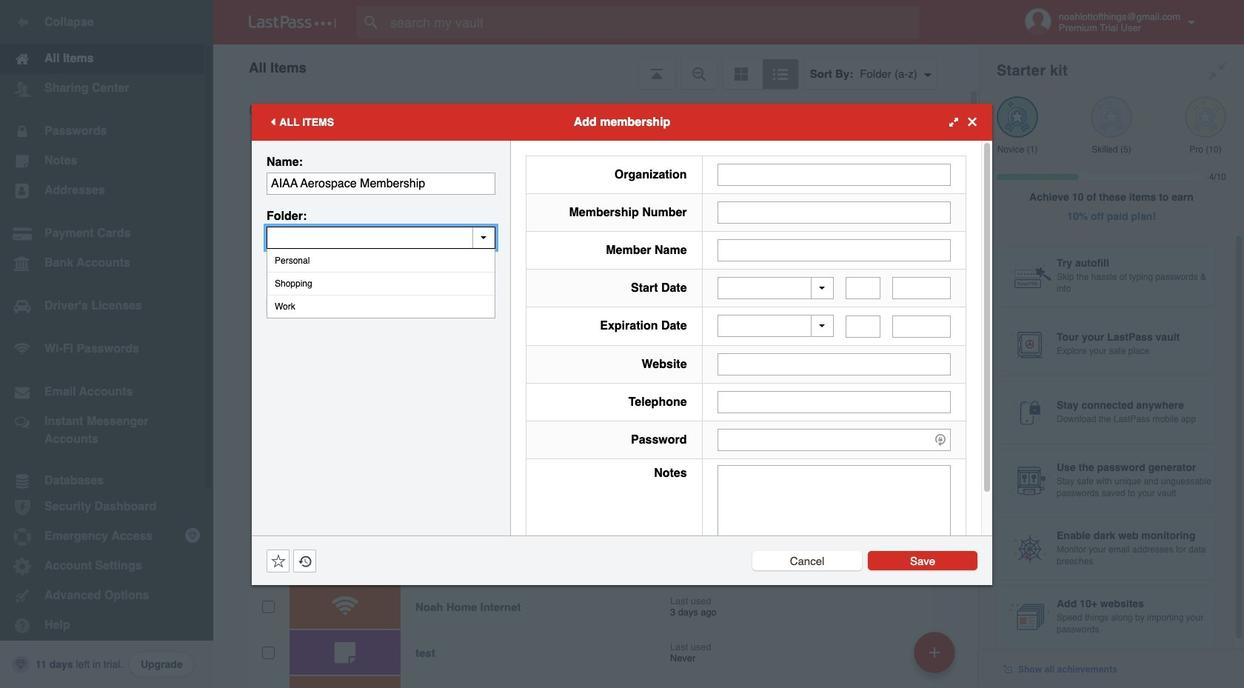 Task type: describe. For each thing, give the bounding box(es) containing it.
vault options navigation
[[213, 44, 979, 89]]

new item navigation
[[909, 628, 965, 688]]



Task type: locate. For each thing, give the bounding box(es) containing it.
None text field
[[718, 163, 951, 186], [267, 172, 496, 194], [718, 201, 951, 223], [267, 226, 496, 249], [846, 315, 881, 337], [718, 353, 951, 375], [718, 391, 951, 413], [718, 465, 951, 557], [718, 163, 951, 186], [267, 172, 496, 194], [718, 201, 951, 223], [267, 226, 496, 249], [846, 315, 881, 337], [718, 353, 951, 375], [718, 391, 951, 413], [718, 465, 951, 557]]

Search search field
[[357, 6, 949, 39]]

dialog
[[252, 103, 993, 585]]

search my vault text field
[[357, 6, 949, 39]]

None password field
[[718, 429, 951, 451]]

None text field
[[718, 239, 951, 261], [846, 277, 881, 299], [893, 277, 951, 299], [893, 315, 951, 337], [718, 239, 951, 261], [846, 277, 881, 299], [893, 277, 951, 299], [893, 315, 951, 337]]

new item image
[[930, 647, 940, 658]]

main navigation navigation
[[0, 0, 213, 688]]

lastpass image
[[249, 16, 336, 29]]



